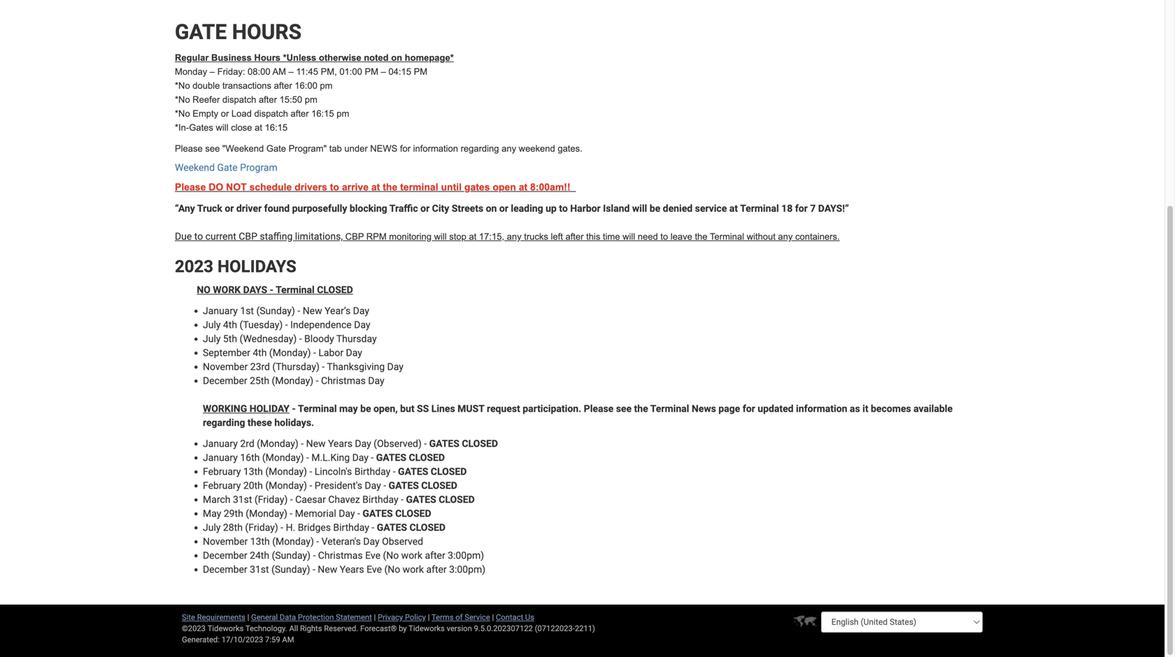 Task type: describe. For each thing, give the bounding box(es) containing it.
without
[[747, 231, 776, 242]]

or left city
[[420, 203, 430, 214]]

this
[[586, 231, 600, 242]]

december 25th (monday) - christmas day
[[203, 375, 384, 387]]

2211)
[[575, 624, 595, 633]]

time
[[603, 231, 620, 242]]

regular business hours *unless otherwise noted on homepage* monday – friday: 08:00 am – 11:45 pm, 01:00 pm – 04:15 pm *no double transactions after 16:00 pm *no reefer dispatch after 15:50 pm *no empty or load dispatch after 16:15 pm *in-gates will close at 16:15
[[175, 52, 454, 133]]

0 vertical spatial see
[[205, 143, 220, 154]]

arrive
[[342, 182, 369, 193]]

please for please see "weekend gate program" tab under news for information regarding any weekend gates.
[[175, 143, 203, 154]]

will inside regular business hours *unless otherwise noted on homepage* monday – friday: 08:00 am – 11:45 pm, 01:00 pm – 04:15 pm *no double transactions after 16:00 pm *no reefer dispatch after 15:50 pm *no empty or load dispatch after 16:15 pm *in-gates will close at 16:15
[[216, 122, 228, 133]]

will right the "island"
[[632, 203, 647, 214]]

0 vertical spatial 13th
[[243, 466, 263, 478]]

0 vertical spatial (no
[[383, 550, 399, 562]]

independence
[[290, 319, 352, 331]]

until
[[441, 182, 462, 193]]

1 vertical spatial on
[[486, 203, 497, 214]]

day right m.l.king at the bottom
[[352, 452, 369, 464]]

work
[[213, 284, 241, 296]]

1 february from the top
[[203, 466, 241, 478]]

weekend gate program
[[175, 162, 278, 173]]

technology.
[[245, 624, 287, 633]]

(monday) inside january 1st (sunday) - new year's day july 4th (tuesday) - independence day july 5th (wednesday) - bloody thursday september 4th (monday) - labor day november 23rd (thursday) - thanksgiving day
[[269, 347, 311, 359]]

1 vertical spatial work
[[403, 564, 424, 576]]

or down open
[[499, 203, 508, 214]]

november inside january 2rd (monday) - new years day (observed) - gates closed january 16th (monday) - m.l.king day - gates closed february 13th (monday) - lincoln's birthday - gates closed february 20th (monday) - president's day - gates closed march 31st (friday) - caesar chavez birthday - gates closed may 29th (monday) - memorial day - gates closed july 28th (friday) - h. bridges birthday - gates closed november 13th (monday) - veteran's day observed december 24th (sunday) - christmas eve (no work after 3:00pm) december 31st (sunday) - new years eve (no work after 3:00pm)
[[203, 536, 248, 548]]

1 vertical spatial eve
[[367, 564, 382, 576]]

29th
[[224, 508, 243, 520]]

gates
[[464, 182, 490, 193]]

0 vertical spatial gate
[[266, 143, 286, 154]]

reefer
[[193, 94, 220, 105]]

blocking
[[350, 203, 387, 214]]

must
[[458, 403, 484, 415]]

for inside - terminal may be open, but ss lines must request participation. please see the terminal news page for updated information as it becomes available regarding these holidays.
[[743, 403, 755, 415]]

days
[[243, 284, 267, 296]]

2 vertical spatial birthday
[[333, 522, 369, 534]]

the inside - terminal may be open, but ss lines must request participation. please see the terminal news page for updated information as it becomes available regarding these holidays.
[[634, 403, 648, 415]]

1 vertical spatial 4th
[[253, 347, 267, 359]]

23rd
[[250, 361, 270, 373]]

1 vertical spatial (sunday)
[[272, 550, 311, 562]]

0 vertical spatial the
[[383, 182, 397, 193]]

after inside due to current cbp staffing limitations, cbp rpm monitoring will stop at 17:15, any trucks left after this time will need to leave the terminal without any containers.
[[565, 231, 584, 242]]

1 | from the left
[[247, 613, 249, 622]]

5th
[[223, 333, 237, 345]]

1 vertical spatial 3:00pm)
[[449, 564, 486, 576]]

day down chavez
[[339, 508, 355, 520]]

day up the thursday
[[354, 319, 370, 331]]

or inside regular business hours *unless otherwise noted on homepage* monday – friday: 08:00 am – 11:45 pm, 01:00 pm – 04:15 pm *no double transactions after 16:00 pm *no reefer dispatch after 15:50 pm *no empty or load dispatch after 16:15 pm *in-gates will close at 16:15
[[221, 108, 229, 119]]

do
[[209, 182, 223, 193]]

0 horizontal spatial pm
[[305, 94, 317, 105]]

*unless
[[283, 52, 316, 63]]

labor
[[318, 347, 343, 359]]

4 | from the left
[[492, 613, 494, 622]]

close
[[231, 122, 252, 133]]

open
[[493, 182, 516, 193]]

to inside due to current cbp staffing limitations, cbp rpm monitoring will stop at 17:15, any trucks left after this time will need to leave the terminal without any containers.
[[661, 231, 668, 242]]

limitations,
[[295, 231, 343, 242]]

0 vertical spatial (friday)
[[255, 494, 288, 506]]

3 – from the left
[[381, 66, 386, 77]]

terminal inside due to current cbp staffing limitations, cbp rpm monitoring will stop at 17:15, any trucks left after this time will need to leave the terminal without any containers.
[[710, 231, 744, 242]]

site
[[182, 613, 195, 622]]

at inside due to current cbp staffing limitations, cbp rpm monitoring will stop at 17:15, any trucks left after this time will need to leave the terminal without any containers.
[[469, 231, 477, 242]]

24th
[[250, 550, 269, 562]]

harbor
[[570, 203, 601, 214]]

(wednesday)
[[240, 333, 297, 345]]

us
[[525, 613, 534, 622]]

christmas inside january 2rd (monday) - new years day (observed) - gates closed january 16th (monday) - m.l.king day - gates closed february 13th (monday) - lincoln's birthday - gates closed february 20th (monday) - president's day - gates closed march 31st (friday) - caesar chavez birthday - gates closed may 29th (monday) - memorial day - gates closed july 28th (friday) - h. bridges birthday - gates closed november 13th (monday) - veteran's day observed december 24th (sunday) - christmas eve (no work after 3:00pm) december 31st (sunday) - new years eve (no work after 3:00pm)
[[318, 550, 363, 562]]

gates.
[[558, 143, 582, 154]]

island
[[603, 203, 630, 214]]

0 vertical spatial eve
[[365, 550, 381, 562]]

day right veteran's
[[363, 536, 380, 548]]

working holiday
[[203, 403, 290, 415]]

day left (observed)
[[355, 438, 371, 450]]

gate hours
[[175, 20, 301, 44]]

day right thanksgiving
[[387, 361, 404, 373]]

0 vertical spatial 3:00pm)
[[448, 550, 484, 562]]

be inside - terminal may be open, but ss lines must request participation. please see the terminal news page for updated information as it becomes available regarding these holidays.
[[360, 403, 371, 415]]

2 – from the left
[[289, 66, 294, 77]]

friday:
[[217, 66, 245, 77]]

11:45
[[296, 66, 318, 77]]

request
[[487, 403, 520, 415]]

streets
[[452, 203, 483, 214]]

found
[[264, 203, 290, 214]]

left
[[551, 231, 563, 242]]

terminal may
[[298, 403, 358, 415]]

*in-
[[175, 122, 189, 133]]

"any truck or driver found purposefully blocking traffic or city streets on or leading up to harbor island will be denied service at terminal 18 for 7 days!"
[[175, 203, 849, 214]]

generated:
[[182, 635, 220, 644]]

2 vertical spatial new
[[318, 564, 337, 576]]

1 horizontal spatial be
[[650, 203, 660, 214]]

observed
[[382, 536, 423, 548]]

hours
[[232, 20, 301, 44]]

ss
[[417, 403, 429, 415]]

m.l.king
[[311, 452, 350, 464]]

lines
[[431, 403, 455, 415]]

new for year's
[[303, 305, 322, 317]]

to right up
[[559, 203, 568, 214]]

0 vertical spatial 4th
[[223, 319, 237, 331]]

drivers
[[295, 182, 327, 193]]

bloody
[[304, 333, 334, 345]]

will left stop
[[434, 231, 447, 242]]

news
[[692, 403, 716, 415]]

to right due
[[194, 231, 203, 242]]

staffing
[[260, 231, 293, 242]]

1st
[[240, 305, 254, 317]]

am inside site requirements | general data protection statement | privacy policy | terms of service | contact us ©2023 tideworks technology. all rights reserved. forecast® by tideworks version 9.5.0.202307122 (07122023-2211) generated: 17/10/2023 7:59 am
[[282, 635, 294, 644]]

available
[[914, 403, 953, 415]]

holiday
[[250, 403, 290, 415]]

by
[[399, 624, 407, 633]]

november inside january 1st (sunday) - new year's day july 4th (tuesday) - independence day july 5th (wednesday) - bloody thursday september 4th (monday) - labor day november 23rd (thursday) - thanksgiving day
[[203, 361, 248, 373]]

data
[[280, 613, 296, 622]]

january for january 1st (sunday) - new year's day july 4th (tuesday) - independence day july 5th (wednesday) - bloody thursday september 4th (monday) - labor day november 23rd (thursday) - thanksgiving day
[[203, 305, 238, 317]]

bridges
[[298, 522, 331, 534]]

3 december from the top
[[203, 564, 247, 576]]

general data protection statement link
[[251, 613, 372, 622]]

but
[[400, 403, 414, 415]]

president's
[[315, 480, 362, 492]]

caesar
[[295, 494, 326, 506]]

see inside - terminal may be open, but ss lines must request participation. please see the terminal news page for updated information as it becomes available regarding these holidays.
[[616, 403, 632, 415]]

double
[[193, 80, 220, 91]]

requirements
[[197, 613, 245, 622]]

1 vertical spatial birthday
[[362, 494, 398, 506]]

transactions
[[222, 80, 271, 91]]

site requirements | general data protection statement | privacy policy | terms of service | contact us ©2023 tideworks technology. all rights reserved. forecast® by tideworks version 9.5.0.202307122 (07122023-2211) generated: 17/10/2023 7:59 am
[[182, 613, 595, 644]]

lincoln's
[[315, 466, 352, 478]]

(sunday) inside january 1st (sunday) - new year's day july 4th (tuesday) - independence day july 5th (wednesday) - bloody thursday september 4th (monday) - labor day november 23rd (thursday) - thanksgiving day
[[256, 305, 295, 317]]

no
[[197, 284, 210, 296]]

up
[[546, 203, 557, 214]]

please for please do not schedule drivers to arrive at the terminal until gates open at 8:00am!!
[[175, 182, 206, 193]]

0 vertical spatial work
[[401, 550, 422, 562]]

at right open
[[519, 182, 528, 193]]

2 february from the top
[[203, 480, 241, 492]]

please do not schedule drivers to arrive at the terminal until gates open at 8:00am!!
[[175, 182, 576, 193]]

1 horizontal spatial regarding
[[461, 143, 499, 154]]

to left arrive
[[330, 182, 339, 193]]

2 december from the top
[[203, 550, 247, 562]]

(07122023-
[[535, 624, 575, 633]]

january 1st (sunday) - new year's day july 4th (tuesday) - independence day july 5th (wednesday) - bloody thursday september 4th (monday) - labor day november 23rd (thursday) - thanksgiving day
[[203, 305, 404, 373]]



Task type: locate. For each thing, give the bounding box(es) containing it.
be left denied in the right of the page
[[650, 203, 660, 214]]

chavez
[[328, 494, 360, 506]]

on inside regular business hours *unless otherwise noted on homepage* monday – friday: 08:00 am – 11:45 pm, 01:00 pm – 04:15 pm *no double transactions after 16:00 pm *no reefer dispatch after 15:50 pm *no empty or load dispatch after 16:15 pm *in-gates will close at 16:15
[[391, 52, 402, 63]]

16:15 down 16:00
[[311, 108, 334, 119]]

or left load at left top
[[221, 108, 229, 119]]

– left 11:45
[[289, 66, 294, 77]]

(friday) up 24th
[[245, 522, 278, 534]]

memorial
[[295, 508, 336, 520]]

0 horizontal spatial regarding
[[203, 417, 245, 429]]

2 horizontal spatial –
[[381, 66, 386, 77]]

dispatch up load at left top
[[222, 94, 256, 105]]

christmas down thanksgiving
[[321, 375, 366, 387]]

*no left reefer at the top left
[[175, 94, 190, 105]]

terminal down service
[[710, 231, 744, 242]]

leave
[[671, 231, 692, 242]]

forecast®
[[360, 624, 397, 633]]

regarding inside - terminal may be open, but ss lines must request participation. please see the terminal news page for updated information as it becomes available regarding these holidays.
[[203, 417, 245, 429]]

– down the noted
[[381, 66, 386, 77]]

years down veteran's
[[340, 564, 364, 576]]

3 july from the top
[[203, 522, 221, 534]]

am down the hours
[[272, 66, 286, 77]]

1 december from the top
[[203, 375, 247, 387]]

christmas down veteran's
[[318, 550, 363, 562]]

0 vertical spatial am
[[272, 66, 286, 77]]

service
[[465, 613, 490, 622]]

2 | from the left
[[374, 613, 376, 622]]

may
[[203, 508, 221, 520]]

any right without
[[778, 231, 793, 242]]

31st up 29th
[[233, 494, 252, 506]]

20th
[[243, 480, 263, 492]]

on up 04:15
[[391, 52, 402, 63]]

2 july from the top
[[203, 333, 221, 345]]

gate up program
[[266, 143, 286, 154]]

| up forecast®
[[374, 613, 376, 622]]

the left news
[[634, 403, 648, 415]]

2 january from the top
[[203, 438, 238, 450]]

"weekend
[[222, 143, 264, 154]]

january for january 2rd (monday) - new years day (observed) - gates closed january 16th (monday) - m.l.king day - gates closed february 13th (monday) - lincoln's birthday - gates closed february 20th (monday) - president's day - gates closed march 31st (friday) - caesar chavez birthday - gates closed may 29th (monday) - memorial day - gates closed july 28th (friday) - h. bridges birthday - gates closed november 13th (monday) - veteran's day observed december 24th (sunday) - christmas eve (no work after 3:00pm) december 31st (sunday) - new years eve (no work after 3:00pm)
[[203, 438, 238, 450]]

2 vertical spatial january
[[203, 452, 238, 464]]

am inside regular business hours *unless otherwise noted on homepage* monday – friday: 08:00 am – 11:45 pm, 01:00 pm – 04:15 pm *no double transactions after 16:00 pm *no reefer dispatch after 15:50 pm *no empty or load dispatch after 16:15 pm *in-gates will close at 16:15
[[272, 66, 286, 77]]

1 vertical spatial (friday)
[[245, 522, 278, 534]]

will left close on the top of the page
[[216, 122, 228, 133]]

1 vertical spatial dispatch
[[254, 108, 288, 119]]

driver
[[236, 203, 262, 214]]

working
[[203, 403, 247, 415]]

schedule
[[249, 182, 292, 193]]

am down 'all'
[[282, 635, 294, 644]]

1 horizontal spatial 4th
[[253, 347, 267, 359]]

dispatch
[[222, 94, 256, 105], [254, 108, 288, 119]]

pm down the noted
[[365, 66, 378, 77]]

cbp inside due to current cbp staffing limitations, cbp rpm monitoring will stop at 17:15, any trucks left after this time will need to leave the terminal without any containers.
[[345, 231, 364, 242]]

0 horizontal spatial pm
[[365, 66, 378, 77]]

due
[[175, 231, 192, 242]]

monitoring
[[389, 231, 432, 242]]

0 vertical spatial july
[[203, 319, 221, 331]]

0 vertical spatial *no
[[175, 80, 190, 91]]

1 horizontal spatial on
[[486, 203, 497, 214]]

3 *no from the top
[[175, 108, 190, 119]]

0 vertical spatial december
[[203, 375, 247, 387]]

january left 2rd
[[203, 438, 238, 450]]

at right service
[[729, 203, 738, 214]]

28th
[[223, 522, 243, 534]]

2 vertical spatial please
[[584, 403, 614, 415]]

1 vertical spatial july
[[203, 333, 221, 345]]

january
[[203, 305, 238, 317], [203, 438, 238, 450], [203, 452, 238, 464]]

16:15 down 15:50
[[265, 122, 288, 133]]

2 vertical spatial december
[[203, 564, 247, 576]]

0 vertical spatial on
[[391, 52, 402, 63]]

becomes
[[871, 403, 911, 415]]

at right close on the top of the page
[[255, 122, 262, 133]]

2 vertical spatial the
[[634, 403, 648, 415]]

*no up *in-
[[175, 108, 190, 119]]

pm down homepage*
[[414, 66, 427, 77]]

2 vertical spatial (sunday)
[[271, 564, 310, 576]]

2 *no from the top
[[175, 94, 190, 105]]

truck
[[197, 203, 222, 214]]

2 horizontal spatial pm
[[337, 108, 349, 119]]

3 january from the top
[[203, 452, 238, 464]]

4th up 23rd
[[253, 347, 267, 359]]

0 vertical spatial information
[[413, 143, 458, 154]]

1 vertical spatial february
[[203, 480, 241, 492]]

thursday
[[336, 333, 377, 345]]

0 horizontal spatial cbp
[[239, 231, 257, 242]]

november down 28th
[[203, 536, 248, 548]]

| left general
[[247, 613, 249, 622]]

years
[[328, 438, 352, 450], [340, 564, 364, 576]]

1 horizontal spatial 16:15
[[311, 108, 334, 119]]

information
[[413, 143, 458, 154], [796, 403, 847, 415]]

terminal
[[400, 182, 438, 193]]

for right news
[[400, 143, 411, 154]]

1 vertical spatial 16:15
[[265, 122, 288, 133]]

2 november from the top
[[203, 536, 248, 548]]

0 vertical spatial years
[[328, 438, 352, 450]]

or
[[221, 108, 229, 119], [225, 203, 234, 214], [420, 203, 430, 214], [499, 203, 508, 214]]

day down thanksgiving
[[368, 375, 384, 387]]

1 *no from the top
[[175, 80, 190, 91]]

december
[[203, 375, 247, 387], [203, 550, 247, 562], [203, 564, 247, 576]]

1 november from the top
[[203, 361, 248, 373]]

cbp
[[239, 231, 257, 242], [345, 231, 364, 242]]

h.
[[286, 522, 295, 534]]

day right president's
[[365, 480, 381, 492]]

any left weekend
[[502, 143, 516, 154]]

new inside january 1st (sunday) - new year's day july 4th (tuesday) - independence day july 5th (wednesday) - bloody thursday september 4th (monday) - labor day november 23rd (thursday) - thanksgiving day
[[303, 305, 322, 317]]

birthday up president's
[[354, 466, 390, 478]]

regarding down working
[[203, 417, 245, 429]]

1 january from the top
[[203, 305, 238, 317]]

any left 'trucks'
[[507, 231, 522, 242]]

all
[[289, 624, 298, 633]]

july inside january 2rd (monday) - new years day (observed) - gates closed january 16th (monday) - m.l.king day - gates closed february 13th (monday) - lincoln's birthday - gates closed february 20th (monday) - president's day - gates closed march 31st (friday) - caesar chavez birthday - gates closed may 29th (monday) - memorial day - gates closed july 28th (friday) - h. bridges birthday - gates closed november 13th (monday) - veteran's day observed december 24th (sunday) - christmas eve (no work after 3:00pm) december 31st (sunday) - new years eve (no work after 3:00pm)
[[203, 522, 221, 534]]

2 vertical spatial pm
[[337, 108, 349, 119]]

of
[[456, 613, 463, 622]]

birthday right chavez
[[362, 494, 398, 506]]

traffic
[[389, 203, 418, 214]]

please down weekend
[[175, 182, 206, 193]]

1 vertical spatial 13th
[[250, 536, 270, 548]]

as
[[850, 403, 860, 415]]

pm,
[[321, 66, 337, 77]]

1 – from the left
[[210, 66, 215, 77]]

otherwise
[[319, 52, 361, 63]]

terminal left "18"
[[740, 203, 779, 214]]

pm
[[365, 66, 378, 77], [414, 66, 427, 77]]

0 vertical spatial regarding
[[461, 143, 499, 154]]

1 vertical spatial regarding
[[203, 417, 245, 429]]

be
[[650, 203, 660, 214], [360, 403, 371, 415]]

need
[[638, 231, 658, 242]]

july down may
[[203, 522, 221, 534]]

pm down 16:00
[[305, 94, 317, 105]]

information inside - terminal may be open, but ss lines must request participation. please see the terminal news page for updated information as it becomes available regarding these holidays.
[[796, 403, 847, 415]]

©2023 tideworks
[[182, 624, 244, 633]]

new
[[303, 305, 322, 317], [306, 438, 326, 450], [318, 564, 337, 576]]

31st down 24th
[[250, 564, 269, 576]]

0 vertical spatial new
[[303, 305, 322, 317]]

dispatch down 15:50
[[254, 108, 288, 119]]

1 pm from the left
[[365, 66, 378, 77]]

1 vertical spatial *no
[[175, 94, 190, 105]]

1 vertical spatial please
[[175, 182, 206, 193]]

1 horizontal spatial gate
[[266, 143, 286, 154]]

regarding
[[461, 143, 499, 154], [203, 417, 245, 429]]

january down the work
[[203, 305, 238, 317]]

trucks
[[524, 231, 548, 242]]

1 horizontal spatial –
[[289, 66, 294, 77]]

- terminal may be open, but ss lines must request participation. please see the terminal news page for updated information as it becomes available regarding these holidays.
[[203, 403, 953, 429]]

1 horizontal spatial the
[[634, 403, 648, 415]]

- inside - terminal may be open, but ss lines must request participation. please see the terminal news page for updated information as it becomes available regarding these holidays.
[[292, 403, 296, 415]]

1 vertical spatial 31st
[[250, 564, 269, 576]]

any
[[502, 143, 516, 154], [507, 231, 522, 242], [778, 231, 793, 242]]

information up until
[[413, 143, 458, 154]]

open,
[[374, 403, 398, 415]]

7
[[810, 203, 816, 214]]

days!"
[[818, 203, 849, 214]]

november down september
[[203, 361, 248, 373]]

2 vertical spatial *no
[[175, 108, 190, 119]]

july up september
[[203, 319, 221, 331]]

birthday up veteran's
[[333, 522, 369, 534]]

0 vertical spatial pm
[[320, 80, 333, 91]]

1 vertical spatial december
[[203, 550, 247, 562]]

1 vertical spatial pm
[[305, 94, 317, 105]]

for right page
[[743, 403, 755, 415]]

the right leave
[[695, 231, 708, 242]]

1 vertical spatial (no
[[384, 564, 400, 576]]

purposefully
[[292, 203, 347, 214]]

0 vertical spatial birthday
[[354, 466, 390, 478]]

city
[[432, 203, 449, 214]]

2 pm from the left
[[414, 66, 427, 77]]

protection
[[298, 613, 334, 622]]

gate
[[175, 20, 227, 44]]

statement
[[336, 613, 372, 622]]

7:59
[[265, 635, 280, 644]]

0 vertical spatial dispatch
[[222, 94, 256, 105]]

1 vertical spatial years
[[340, 564, 364, 576]]

terminal left news
[[650, 403, 689, 415]]

13th up 24th
[[250, 536, 270, 548]]

0 vertical spatial january
[[203, 305, 238, 317]]

thanksgiving
[[327, 361, 385, 373]]

at right arrive
[[371, 182, 380, 193]]

gates
[[189, 122, 213, 133]]

the
[[383, 182, 397, 193], [695, 231, 708, 242], [634, 403, 648, 415]]

16:00
[[295, 80, 317, 91]]

christmas
[[321, 375, 366, 387], [318, 550, 363, 562]]

1 vertical spatial for
[[795, 203, 808, 214]]

-
[[270, 284, 274, 296], [298, 305, 300, 317], [285, 319, 288, 331], [299, 333, 302, 345], [313, 347, 316, 359], [322, 361, 325, 373], [316, 375, 319, 387], [292, 403, 296, 415], [301, 438, 304, 450], [424, 438, 427, 450], [306, 452, 309, 464], [371, 452, 374, 464], [309, 466, 312, 478], [393, 466, 396, 478], [309, 480, 312, 492], [383, 480, 386, 492], [290, 494, 293, 506], [401, 494, 404, 506], [290, 508, 293, 520], [357, 508, 360, 520], [281, 522, 283, 534], [372, 522, 374, 534], [316, 536, 319, 548], [313, 550, 316, 562], [313, 564, 315, 576]]

see
[[205, 143, 220, 154], [616, 403, 632, 415]]

1 vertical spatial january
[[203, 438, 238, 450]]

(observed)
[[374, 438, 422, 450]]

2rd
[[240, 438, 254, 450]]

day up thanksgiving
[[346, 347, 362, 359]]

1 horizontal spatial cbp
[[345, 231, 364, 242]]

0 vertical spatial christmas
[[321, 375, 366, 387]]

new up independence
[[303, 305, 322, 317]]

january inside january 1st (sunday) - new year's day july 4th (tuesday) - independence day july 5th (wednesday) - bloody thursday september 4th (monday) - labor day november 23rd (thursday) - thanksgiving day
[[203, 305, 238, 317]]

information left "as"
[[796, 403, 847, 415]]

participation.
[[523, 403, 581, 415]]

15:50
[[279, 94, 302, 105]]

cbp left rpm
[[345, 231, 364, 242]]

0 vertical spatial (sunday)
[[256, 305, 295, 317]]

page
[[719, 403, 740, 415]]

new for years
[[306, 438, 326, 450]]

1 vertical spatial information
[[796, 403, 847, 415]]

weekend gate program link
[[175, 162, 278, 173]]

0 vertical spatial for
[[400, 143, 411, 154]]

please inside - terminal may be open, but ss lines must request participation. please see the terminal news page for updated information as it becomes available regarding these holidays.
[[584, 403, 614, 415]]

1 vertical spatial november
[[203, 536, 248, 548]]

0 vertical spatial 16:15
[[311, 108, 334, 119]]

3 | from the left
[[428, 613, 430, 622]]

4th up 5th
[[223, 319, 237, 331]]

2 horizontal spatial for
[[795, 203, 808, 214]]

1 horizontal spatial see
[[616, 403, 632, 415]]

17:15,
[[479, 231, 504, 242]]

– up double
[[210, 66, 215, 77]]

01:00
[[339, 66, 362, 77]]

0 horizontal spatial –
[[210, 66, 215, 77]]

new up m.l.king at the bottom
[[306, 438, 326, 450]]

1 vertical spatial see
[[616, 403, 632, 415]]

pm up 'tab'
[[337, 108, 349, 119]]

0 horizontal spatial see
[[205, 143, 220, 154]]

1 horizontal spatial pm
[[320, 80, 333, 91]]

terminal inside - terminal may be open, but ss lines must request participation. please see the terminal news page for updated information as it becomes available regarding these holidays.
[[650, 403, 689, 415]]

1 vertical spatial be
[[360, 403, 371, 415]]

at inside regular business hours *unless otherwise noted on homepage* monday – friday: 08:00 am – 11:45 pm, 01:00 pm – 04:15 pm *no double transactions after 16:00 pm *no reefer dispatch after 15:50 pm *no empty or load dispatch after 16:15 pm *in-gates will close at 16:15
[[255, 122, 262, 133]]

1 horizontal spatial information
[[796, 403, 847, 415]]

terminal right days
[[276, 284, 315, 296]]

13th
[[243, 466, 263, 478], [250, 536, 270, 548]]

be left the open,
[[360, 403, 371, 415]]

0 horizontal spatial 4th
[[223, 319, 237, 331]]

pm down the pm,
[[320, 80, 333, 91]]

0 horizontal spatial information
[[413, 143, 458, 154]]

2 horizontal spatial the
[[695, 231, 708, 242]]

the inside due to current cbp staffing limitations, cbp rpm monitoring will stop at 17:15, any trucks left after this time will need to leave the terminal without any containers.
[[695, 231, 708, 242]]

0 vertical spatial be
[[650, 203, 660, 214]]

years up m.l.king at the bottom
[[328, 438, 352, 450]]

| up the 9.5.0.202307122
[[492, 613, 494, 622]]

please up weekend
[[175, 143, 203, 154]]

january left 16th
[[203, 452, 238, 464]]

13th up 20th
[[243, 466, 263, 478]]

regarding up gates
[[461, 143, 499, 154]]

july left 5th
[[203, 333, 221, 345]]

to right need
[[661, 231, 668, 242]]

0 horizontal spatial gate
[[217, 162, 238, 173]]

pm
[[320, 80, 333, 91], [305, 94, 317, 105], [337, 108, 349, 119]]

for left 7
[[795, 203, 808, 214]]

reserved.
[[324, 624, 358, 633]]

cbp right current
[[239, 231, 257, 242]]

privacy policy link
[[378, 613, 426, 622]]

on right streets
[[486, 203, 497, 214]]

2023 holidays
[[175, 257, 296, 277]]

0 horizontal spatial on
[[391, 52, 402, 63]]

news
[[370, 143, 397, 154]]

new down veteran's
[[318, 564, 337, 576]]

will right time
[[623, 231, 635, 242]]

0 vertical spatial 31st
[[233, 494, 252, 506]]

or right 'truck'
[[225, 203, 234, 214]]

1 vertical spatial am
[[282, 635, 294, 644]]

please right 'participation.'
[[584, 403, 614, 415]]

business
[[211, 52, 252, 63]]

0 vertical spatial november
[[203, 361, 248, 373]]

1 vertical spatial new
[[306, 438, 326, 450]]

1 vertical spatial gate
[[217, 162, 238, 173]]

1 vertical spatial christmas
[[318, 550, 363, 562]]

| up 'tideworks' on the left bottom
[[428, 613, 430, 622]]

2 vertical spatial for
[[743, 403, 755, 415]]

(friday) down 20th
[[255, 494, 288, 506]]

terminal
[[740, 203, 779, 214], [710, 231, 744, 242], [276, 284, 315, 296], [650, 403, 689, 415]]

day right year's
[[353, 305, 369, 317]]

holidays.
[[274, 417, 314, 429]]

gate up not
[[217, 162, 238, 173]]

0 vertical spatial february
[[203, 466, 241, 478]]

*no down monday at the top left of page
[[175, 80, 190, 91]]

version
[[447, 624, 472, 633]]

2 vertical spatial july
[[203, 522, 221, 534]]

current
[[205, 231, 236, 242]]

not
[[226, 182, 247, 193]]

1 july from the top
[[203, 319, 221, 331]]

0 horizontal spatial 16:15
[[265, 122, 288, 133]]

load
[[231, 108, 252, 119]]

at right stop
[[469, 231, 477, 242]]



Task type: vqa. For each thing, say whether or not it's contained in the screenshot.
topmost December
yes



